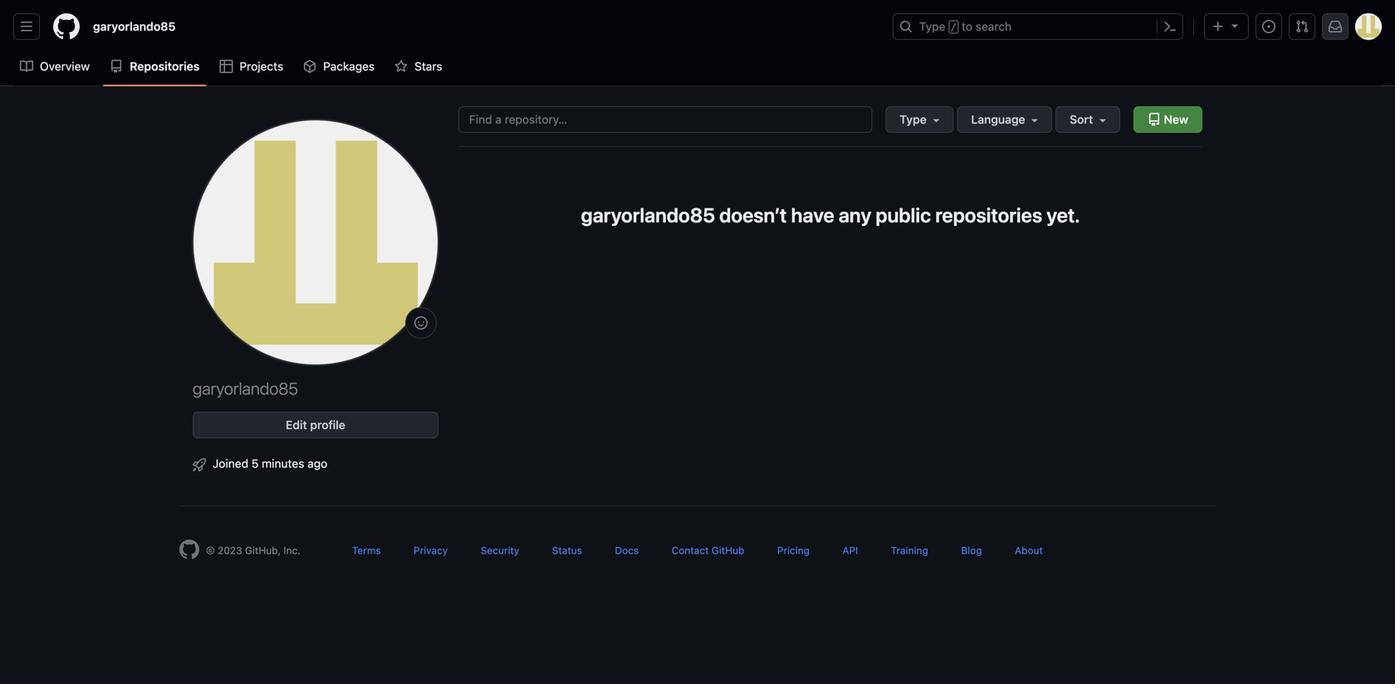 Task type: locate. For each thing, give the bounding box(es) containing it.
1 horizontal spatial garyorlando85
[[193, 379, 298, 398]]

training link
[[891, 545, 929, 557]]

api
[[843, 545, 858, 557]]

repo image inside new link
[[1148, 113, 1161, 126]]

any
[[839, 204, 872, 227]]

1 vertical spatial garyorlando85
[[581, 204, 715, 227]]

garyorlando85
[[93, 20, 176, 33], [581, 204, 715, 227], [193, 379, 298, 398]]

edit profile button
[[193, 412, 439, 439]]

smiley image
[[415, 316, 428, 330]]

issue opened image
[[1263, 20, 1276, 33]]

/
[[951, 22, 957, 33]]

blog
[[961, 545, 982, 557]]

pricing link
[[777, 545, 810, 557]]

1 vertical spatial repo image
[[1148, 113, 1161, 126]]

blog link
[[961, 545, 982, 557]]

1 horizontal spatial repo image
[[1148, 113, 1161, 126]]

0 horizontal spatial repo image
[[110, 60, 123, 73]]

repo image down garyorlando85 link
[[110, 60, 123, 73]]

book image
[[20, 60, 33, 73]]

star image
[[395, 60, 408, 73]]

contact github link
[[672, 545, 745, 557]]

sort
[[1070, 113, 1093, 126]]

0 vertical spatial repo image
[[110, 60, 123, 73]]

new
[[1161, 113, 1189, 126]]

training
[[891, 545, 929, 557]]

garyorlando85 doesn't have any public repositories yet.
[[581, 204, 1080, 227]]

garyorlando85 inside garyorlando85 link
[[93, 20, 176, 33]]

status
[[552, 545, 582, 557]]

api link
[[843, 545, 858, 557]]

Find a repository… search field
[[459, 106, 873, 133]]

garyorlando85 link
[[86, 13, 182, 40]]

joined 5 minutes ago
[[213, 457, 328, 471]]

repo image
[[110, 60, 123, 73], [1148, 113, 1161, 126]]

homepage image
[[179, 540, 199, 560]]

5
[[252, 457, 259, 471]]

1 vertical spatial type
[[900, 113, 927, 126]]

minutes
[[262, 457, 304, 471]]

status link
[[552, 545, 582, 557]]

yet.
[[1047, 204, 1080, 227]]

terms link
[[352, 545, 381, 557]]

have
[[791, 204, 835, 227]]

change your avatar image
[[193, 120, 439, 365]]

2 horizontal spatial garyorlando85
[[581, 204, 715, 227]]

projects link
[[213, 54, 290, 79]]

homepage image
[[53, 13, 80, 40]]

type inside popup button
[[900, 113, 927, 126]]

0 vertical spatial type
[[920, 20, 946, 33]]

0 horizontal spatial garyorlando85
[[93, 20, 176, 33]]

stars
[[415, 59, 442, 73]]

security link
[[481, 545, 520, 557]]

repo image right sort popup button
[[1148, 113, 1161, 126]]

type
[[920, 20, 946, 33], [900, 113, 927, 126]]

package image
[[303, 60, 317, 73]]

0 vertical spatial garyorlando85
[[93, 20, 176, 33]]

2023
[[218, 545, 242, 557]]

edit
[[286, 418, 307, 432]]

edit profile
[[286, 418, 345, 432]]

github
[[712, 545, 745, 557]]

sort button
[[1056, 106, 1121, 133]]

repo image for new link
[[1148, 113, 1161, 126]]



Task type: vqa. For each thing, say whether or not it's contained in the screenshot.
Built by corresponding to For-
no



Task type: describe. For each thing, give the bounding box(es) containing it.
contact
[[672, 545, 709, 557]]

plus image
[[1212, 20, 1225, 33]]

notifications image
[[1329, 20, 1342, 33]]

rocket image
[[193, 459, 206, 472]]

packages
[[323, 59, 375, 73]]

privacy
[[414, 545, 448, 557]]

type for type / to search
[[920, 20, 946, 33]]

about link
[[1015, 545, 1043, 557]]

2 vertical spatial garyorlando85
[[193, 379, 298, 398]]

type for type
[[900, 113, 927, 126]]

security
[[481, 545, 520, 557]]

projects
[[240, 59, 283, 73]]

© 2023 github, inc.
[[206, 545, 301, 557]]

docs
[[615, 545, 639, 557]]

triangle down image
[[1229, 19, 1242, 32]]

overview link
[[13, 54, 97, 79]]

packages link
[[297, 54, 381, 79]]

doesn't
[[720, 204, 787, 227]]

language
[[971, 113, 1026, 126]]

repo image for the repositories link
[[110, 60, 123, 73]]

profile
[[310, 418, 345, 432]]

language button
[[957, 106, 1053, 133]]

contact github
[[672, 545, 745, 557]]

public
[[876, 204, 931, 227]]

joined
[[213, 457, 248, 471]]

git pull request image
[[1296, 20, 1309, 33]]

new link
[[1134, 106, 1203, 133]]

repositories
[[936, 204, 1043, 227]]

stars link
[[388, 54, 449, 79]]

docs link
[[615, 545, 639, 557]]

©
[[206, 545, 215, 557]]

type button
[[886, 106, 954, 133]]

to
[[962, 20, 973, 33]]

repositories link
[[103, 54, 206, 79]]

search
[[976, 20, 1012, 33]]

overview
[[40, 59, 90, 73]]

command palette image
[[1164, 20, 1177, 33]]

ago
[[308, 457, 328, 471]]

type / to search
[[920, 20, 1012, 33]]

privacy link
[[414, 545, 448, 557]]

pricing
[[777, 545, 810, 557]]

repositories
[[130, 59, 200, 73]]

about
[[1015, 545, 1043, 557]]

terms
[[352, 545, 381, 557]]

github,
[[245, 545, 281, 557]]

Repositories search field
[[459, 106, 1121, 133]]

table image
[[220, 60, 233, 73]]

inc.
[[284, 545, 301, 557]]



